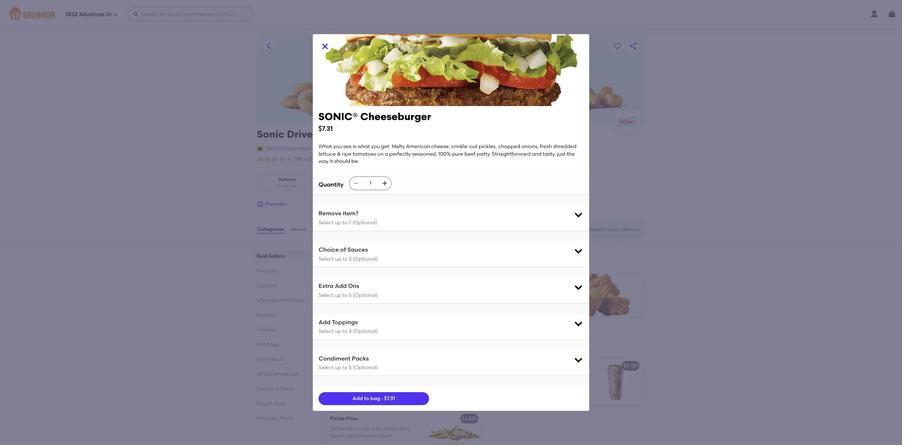 Task type: describe. For each thing, give the bounding box(es) containing it.
everyday deals
[[257, 416, 294, 422]]

cheese,
[[431, 144, 450, 150]]

correct
[[427, 157, 443, 162]]

Search Sonic Drive-In search field
[[588, 227, 643, 233]]

add to bag : $7.31
[[353, 396, 395, 402]]

2.0
[[331, 184, 337, 189]]

switch location
[[314, 146, 351, 152]]

order
[[444, 157, 456, 162]]

hot
[[257, 342, 266, 348]]

add inside extra add ons select up to 5 (optional)
[[335, 283, 347, 290]]

trick down condiment packs select up to 5 (optional)
[[348, 373, 359, 380]]

pure
[[452, 151, 464, 157]]

ripe
[[342, 151, 352, 157]]

choice of sauces select up to 3 (optional)
[[319, 247, 378, 262]]

1 vertical spatial sonic® cheeseburger $7.31
[[331, 294, 387, 308]]

meals
[[269, 357, 284, 363]]

preorder
[[265, 201, 287, 207]]

remove item? select up to 7 (optional)
[[319, 210, 378, 226]]

select for condiment
[[319, 365, 334, 371]]

quantity
[[319, 181, 344, 188]]

0 vertical spatial sonic®
[[319, 110, 358, 123]]

bag
[[371, 396, 381, 402]]

chocolate trick or treat blast
[[492, 373, 564, 380]]

featured tab
[[257, 268, 307, 275]]

chopped
[[498, 144, 521, 150]]

cajon
[[284, 146, 299, 152]]

breakfast
[[275, 372, 298, 378]]

to inside add toppings select up to 4 (optional)
[[343, 329, 348, 335]]

shape
[[384, 426, 399, 433]]

about button
[[291, 217, 307, 243]]

pickle fries image
[[428, 412, 482, 446]]

pickup 2.0 mi • 10–20 min
[[331, 177, 369, 189]]

zone
[[274, 401, 286, 407]]

svg image for choice of sauces
[[574, 246, 584, 256]]

it
[[330, 158, 333, 165]]

remove
[[319, 210, 342, 217]]

add for add toppings
[[319, 319, 331, 326]]

and inside what you see is what you get. melty american cheese, crinkle-cut pickles, chopped onions, fresh shredded lettuce & ripe tomatoes on a perfectly seasoned, 100% pure beef patty. straightforward and tasty, just the way it should be.
[[532, 151, 542, 157]]

sellers for best sellers
[[269, 254, 285, 260]]

select for add
[[319, 329, 334, 335]]

3822 albatross dr
[[65, 11, 112, 18]]

beef
[[465, 151, 476, 157]]

vanilla trick or treat blast image
[[428, 359, 482, 405]]

1 vertical spatial sonic®
[[331, 294, 351, 300]]

1 vanilla from the top
[[330, 363, 347, 369]]

of
[[340, 247, 346, 254]]

+ for $8.53 +
[[506, 302, 509, 308]]

pickup
[[343, 177, 357, 182]]

tasty,
[[543, 151, 556, 157]]

best sellers most ordered on grubhub
[[324, 252, 387, 268]]

best sellers tab
[[257, 253, 307, 260]]

svg image for add toppings
[[574, 319, 584, 329]]

drink
[[279, 298, 292, 304]]

$8.53
[[493, 302, 506, 308]]

search icon image
[[577, 225, 586, 234]]

on inside what you see is what you get. melty american cheese, crinkle-cut pickles, chopped onions, fresh shredded lettuce & ripe tomatoes on a perfectly seasoned, 100% pure beef patty. straightforward and tasty, just the way it should be.
[[378, 151, 384, 157]]

perfection!
[[364, 434, 391, 440]]

time
[[384, 157, 394, 162]]

fresh
[[540, 144, 552, 150]]

save this restaurant button
[[611, 40, 624, 53]]

chocolate
[[492, 373, 517, 380]]

0 vertical spatial $7.31
[[319, 125, 333, 133]]

in
[[318, 128, 327, 140]]

1 you from the left
[[333, 144, 342, 150]]

should
[[334, 158, 350, 165]]

trick right chocolate
[[519, 373, 530, 380]]

crinkle-
[[452, 144, 470, 150]]

a inside what you see is what you get. melty american cheese, crinkle-cut pickles, chopped onions, fresh shredded lettuce & ripe tomatoes on a perfectly seasoned, 100% pure beef patty. straightforward and tasty, just the way it should be.
[[385, 151, 388, 157]]

lettuce
[[319, 151, 336, 157]]

1 vanilla trick or treat blast from the top
[[330, 363, 395, 369]]

up inside extra add ons select up to 5 (optional)
[[335, 293, 341, 299]]

packs
[[352, 356, 369, 363]]

combos
[[257, 283, 278, 289]]

1 vertical spatial $7.31
[[331, 302, 342, 308]]

featured inside tab
[[257, 268, 279, 274]]

2 vanilla trick or treat blast from the top
[[330, 373, 394, 380]]

:
[[382, 396, 383, 402]]

caret left icon image
[[265, 42, 273, 50]]

$5.48 +
[[624, 363, 640, 369]]

$8.53 +
[[493, 302, 509, 308]]

what
[[319, 144, 332, 150]]

74
[[365, 156, 371, 162]]

to inside choice of sauces select up to 3 (optional)
[[343, 256, 348, 262]]

dill
[[330, 426, 338, 433]]

& inside what you see is what you get. melty american cheese, crinkle-cut pickles, chopped onions, fresh shredded lettuce & ripe tomatoes on a perfectly seasoned, 100% pure beef patty. straightforward and tasty, just the way it should be.
[[337, 151, 341, 157]]

add for add to bag
[[353, 396, 363, 402]]

svg image for extra add ons
[[574, 283, 584, 293]]

blvd
[[300, 146, 310, 152]]

melty
[[392, 144, 405, 150]]

pickles
[[339, 426, 356, 433]]

burgers
[[257, 313, 275, 319]]

$4.50
[[462, 416, 475, 422]]

sonic drive-in logo image
[[615, 109, 640, 135]]

categories button
[[257, 217, 285, 243]]

everyday
[[257, 416, 279, 422]]

to inside dill pickles cut in a fry shape and fried to pickle perfection!
[[343, 434, 348, 440]]

svg image for condiment packs
[[574, 355, 584, 365]]

0 vertical spatial sonic® cheeseburger $7.31
[[319, 110, 432, 133]]

good
[[337, 157, 349, 162]]

best for best sellers most ordered on grubhub
[[324, 252, 341, 261]]

on time delivery
[[377, 157, 411, 162]]

71
[[417, 156, 421, 162]]

pickles,
[[479, 144, 497, 150]]

1 vertical spatial cheeseburger
[[352, 294, 387, 300]]

fries
[[346, 416, 358, 422]]

albatross
[[79, 11, 105, 18]]

item?
[[343, 210, 359, 217]]

pickle
[[349, 434, 363, 440]]

sellers for best sellers most ordered on grubhub
[[343, 252, 368, 261]]

$4.50 +
[[462, 416, 478, 422]]

toppings
[[332, 319, 358, 326]]

tomatoes
[[353, 151, 376, 157]]

min inside the delivery 25–40 min
[[290, 184, 298, 189]]

delivery 25–40 min
[[276, 177, 298, 189]]



Task type: vqa. For each thing, say whether or not it's contained in the screenshot.
Noodles
no



Task type: locate. For each thing, give the bounding box(es) containing it.
best for best sellers
[[257, 254, 268, 260]]

1174
[[294, 156, 303, 162]]

to down condiment
[[343, 365, 348, 371]]

on
[[377, 157, 383, 162]]

dr
[[106, 11, 112, 18]]

food
[[350, 157, 359, 162]]

select up reviews
[[319, 220, 334, 226]]

select down toppings
[[319, 329, 334, 335]]

to left bag
[[364, 396, 369, 402]]

ordered
[[337, 262, 357, 268]]

burgers tab
[[257, 312, 307, 319]]

select inside remove item? select up to 7 (optional)
[[319, 220, 334, 226]]

stop
[[293, 298, 304, 304]]

cheeseburger down ons
[[352, 294, 387, 300]]

3 up from the top
[[335, 293, 341, 299]]

(optional) right 4
[[353, 329, 378, 335]]

0 horizontal spatial featured
[[257, 268, 279, 274]]

condiment
[[319, 356, 351, 363]]

reviews
[[312, 227, 332, 233]]

add toppings select up to 4 (optional)
[[319, 319, 378, 335]]

1 horizontal spatial min
[[361, 184, 369, 189]]

dill pickles cut in a fry shape and fried to pickle perfection!
[[330, 426, 410, 440]]

0 horizontal spatial you
[[333, 144, 342, 150]]

1 select from the top
[[319, 220, 334, 226]]

100%
[[438, 151, 451, 157]]

2829 el cajon blvd button
[[266, 145, 311, 153]]

way
[[319, 158, 329, 165]]

sellers inside best sellers most ordered on grubhub
[[343, 252, 368, 261]]

cut
[[470, 144, 478, 150], [357, 426, 365, 433]]

1 horizontal spatial and
[[532, 151, 542, 157]]

1 horizontal spatial you
[[371, 144, 380, 150]]

all day breakfast
[[257, 372, 298, 378]]

correct order
[[427, 157, 456, 162]]

0 horizontal spatial &
[[275, 386, 279, 393]]

sonic® cheeseburger $7.31 up get.
[[319, 110, 432, 133]]

up down the of
[[335, 256, 341, 262]]

subscription pass image
[[257, 146, 264, 152]]

what you see is what you get. melty american cheese, crinkle-cut pickles, chopped onions, fresh shredded lettuce & ripe tomatoes on a perfectly seasoned, 100% pure beef patty. straightforward and tasty, just the way it should be.
[[319, 144, 578, 165]]

1 horizontal spatial cut
[[470, 144, 478, 150]]

1 horizontal spatial add
[[335, 283, 347, 290]]

deals
[[280, 416, 294, 422]]

min down delivery
[[290, 184, 298, 189]]

(optional) inside extra add ons select up to 5 (optional)
[[353, 293, 378, 299]]

add left toppings
[[319, 319, 331, 326]]

svg image
[[888, 10, 897, 18], [133, 11, 139, 17], [113, 12, 118, 17], [321, 42, 330, 51], [382, 181, 388, 187], [257, 201, 264, 208]]

cut left in
[[357, 426, 365, 433]]

a inside dill pickles cut in a fry shape and fried to pickle perfection!
[[372, 426, 375, 433]]

up inside remove item? select up to 7 (optional)
[[335, 220, 341, 226]]

most
[[324, 262, 336, 268]]

you left see
[[333, 144, 342, 150]]

onions,
[[522, 144, 539, 150]]

in
[[366, 426, 370, 433]]

5 up from the top
[[335, 365, 341, 371]]

sellers
[[343, 252, 368, 261], [269, 254, 285, 260]]

0 vertical spatial 5
[[349, 293, 352, 299]]

& left sides
[[275, 386, 279, 393]]

add left ons
[[335, 283, 347, 290]]

frozen zone
[[257, 401, 286, 407]]

1 vertical spatial &
[[275, 386, 279, 393]]

drive-
[[287, 128, 318, 140]]

svg image for remove item?
[[574, 210, 584, 220]]

0 vertical spatial cut
[[470, 144, 478, 150]]

to left 3 in the left bottom of the page
[[343, 256, 348, 262]]

1 vertical spatial +
[[637, 363, 640, 369]]

0 horizontal spatial and
[[400, 426, 410, 433]]

5 inside extra add ons select up to 5 (optional)
[[349, 293, 352, 299]]

4 up from the top
[[335, 329, 341, 335]]

2829 el cajon blvd
[[266, 146, 310, 152]]

on right 3 in the left bottom of the page
[[358, 262, 364, 268]]

1 vertical spatial 5
[[349, 365, 352, 371]]

2 vanilla from the top
[[330, 373, 347, 380]]

+ for $4.50 +
[[475, 416, 478, 422]]

0 vertical spatial featured
[[257, 268, 279, 274]]

hot dogs
[[257, 342, 279, 348]]

2 horizontal spatial +
[[637, 363, 640, 369]]

extra
[[319, 283, 334, 290]]

perfectly
[[389, 151, 411, 157]]

min inside the pickup 2.0 mi • 10–20 min
[[361, 184, 369, 189]]

delivery
[[395, 157, 411, 162]]

best up featured tab
[[257, 254, 268, 260]]

the
[[567, 151, 575, 157]]

(optional) down ons
[[353, 293, 378, 299]]

up up toppings
[[335, 293, 341, 299]]

cut inside dill pickles cut in a fry shape and fried to pickle perfection!
[[357, 426, 365, 433]]

0 horizontal spatial sellers
[[269, 254, 285, 260]]

0 horizontal spatial add
[[319, 319, 331, 326]]

featured
[[257, 268, 279, 274], [324, 334, 359, 343]]

0 horizontal spatial best
[[257, 254, 268, 260]]

select down extra on the bottom left of page
[[319, 293, 334, 299]]

all day breakfast tab
[[257, 371, 307, 379]]

best up most
[[324, 252, 341, 261]]

save this restaurant image
[[613, 42, 622, 50]]

sonic drive-in
[[257, 128, 327, 140]]

pickle
[[330, 416, 345, 422]]

(optional) right 7
[[353, 220, 378, 226]]

kids' meals
[[257, 357, 284, 363]]

10–20
[[348, 184, 360, 189]]

0 vertical spatial and
[[532, 151, 542, 157]]

vanilla
[[330, 363, 347, 369], [330, 373, 347, 380]]

star icon image
[[257, 156, 264, 163], [264, 156, 271, 163], [271, 156, 278, 163], [278, 156, 286, 163], [278, 156, 286, 163], [286, 156, 293, 163]]

1 horizontal spatial best
[[324, 252, 341, 261]]

vanilla down condiment
[[330, 363, 347, 369]]

1 horizontal spatial featured
[[324, 334, 359, 343]]

frozen zone tab
[[257, 401, 307, 408]]

best inside tab
[[257, 254, 268, 260]]

3822
[[65, 11, 78, 18]]

option group containing delivery 25–40 min
[[257, 174, 380, 192]]

featured up combos
[[257, 268, 279, 274]]

categories
[[257, 227, 285, 233]]

svg image inside preorder button
[[257, 201, 264, 208]]

(optional) inside condiment packs select up to 5 (optional)
[[353, 365, 378, 371]]

snacks
[[257, 386, 274, 393]]

(optional) down sauces
[[353, 256, 378, 262]]

5
[[349, 293, 352, 299], [349, 365, 352, 371]]

location
[[331, 146, 351, 152]]

chicken
[[257, 327, 277, 334]]

trick down packs
[[348, 363, 360, 369]]

5 down condiment
[[349, 365, 352, 371]]

7
[[349, 220, 351, 226]]

extra add ons select up to 5 (optional)
[[319, 283, 378, 299]]

1 vertical spatial a
[[372, 426, 375, 433]]

0 vertical spatial cheeseburger
[[361, 110, 432, 123]]

ons
[[348, 283, 360, 290]]

up for add
[[335, 329, 341, 335]]

select inside extra add ons select up to 5 (optional)
[[319, 293, 334, 299]]

share icon image
[[629, 42, 638, 50]]

to left 7
[[343, 220, 348, 226]]

to left 4
[[343, 329, 348, 335]]

1 5 from the top
[[349, 293, 352, 299]]

1 min from the left
[[290, 184, 298, 189]]

add inside add toppings select up to 4 (optional)
[[319, 319, 331, 326]]

sellers up ordered
[[343, 252, 368, 261]]

+ for $5.48 +
[[637, 363, 640, 369]]

sellers inside tab
[[269, 254, 285, 260]]

or
[[361, 363, 368, 369], [360, 373, 367, 380], [531, 373, 537, 380]]

0 horizontal spatial a
[[372, 426, 375, 433]]

to inside remove item? select up to 7 (optional)
[[343, 220, 348, 226]]

5 select from the top
[[319, 365, 334, 371]]

cheeseburger up melty on the top left of the page
[[361, 110, 432, 123]]

main navigation navigation
[[0, 0, 903, 28]]

to down "pickles"
[[343, 434, 348, 440]]

reviews button
[[312, 217, 333, 243]]

1 vertical spatial cut
[[357, 426, 365, 433]]

ultimate drink stop tab
[[257, 297, 307, 305]]

a right in
[[372, 426, 375, 433]]

$7.31 down extra add ons select up to 5 (optional)
[[331, 302, 342, 308]]

and inside dill pickles cut in a fry shape and fried to pickle perfection!
[[400, 426, 410, 433]]

chocolate trick or treat blast image
[[589, 359, 643, 405]]

good food
[[337, 157, 359, 162]]

select down condiment
[[319, 365, 334, 371]]

3 select from the top
[[319, 293, 334, 299]]

1 vertical spatial and
[[400, 426, 410, 433]]

1 horizontal spatial &
[[337, 151, 341, 157]]

treat
[[369, 363, 382, 369], [368, 373, 380, 380], [538, 373, 551, 380]]

4
[[349, 329, 352, 335]]

& inside tab
[[275, 386, 279, 393]]

kids' meals tab
[[257, 356, 307, 364]]

1174 ratings
[[294, 156, 321, 162]]

fry
[[376, 426, 382, 433]]

up inside condiment packs select up to 5 (optional)
[[335, 365, 341, 371]]

up for remove
[[335, 220, 341, 226]]

a down get.
[[385, 151, 388, 157]]

cut up beef
[[470, 144, 478, 150]]

1 up from the top
[[335, 220, 341, 226]]

5 down ons
[[349, 293, 352, 299]]

0 vertical spatial on
[[378, 151, 384, 157]]

0 horizontal spatial on
[[358, 262, 364, 268]]

and down onions,
[[532, 151, 542, 157]]

on down get.
[[378, 151, 384, 157]]

0 vertical spatial &
[[337, 151, 341, 157]]

snacks & sides tab
[[257, 386, 307, 393]]

$7.31
[[319, 125, 333, 133], [331, 302, 342, 308], [384, 396, 395, 402]]

2 vertical spatial add
[[353, 396, 363, 402]]

up inside add toppings select up to 4 (optional)
[[335, 329, 341, 335]]

select inside add toppings select up to 4 (optional)
[[319, 329, 334, 335]]

see
[[343, 144, 352, 150]]

switch location button
[[314, 145, 352, 153]]

up down condiment
[[335, 365, 341, 371]]

cut inside what you see is what you get. melty american cheese, crinkle-cut pickles, chopped onions, fresh shredded lettuce & ripe tomatoes on a perfectly seasoned, 100% pure beef patty. straightforward and tasty, just the way it should be.
[[470, 144, 478, 150]]

to up toppings
[[343, 293, 348, 299]]

(optional) inside choice of sauces select up to 3 (optional)
[[353, 256, 378, 262]]

sonic® up in
[[319, 110, 358, 123]]

0 vertical spatial add
[[335, 283, 347, 290]]

2 vertical spatial $7.31
[[384, 396, 395, 402]]

& left ripe
[[337, 151, 341, 157]]

0 horizontal spatial cut
[[357, 426, 365, 433]]

add left bag
[[353, 396, 363, 402]]

5 inside condiment packs select up to 5 (optional)
[[349, 365, 352, 371]]

2 vertical spatial +
[[475, 416, 478, 422]]

(optional) inside add toppings select up to 4 (optional)
[[353, 329, 378, 335]]

featured down toppings
[[324, 334, 359, 343]]

sellers up featured tab
[[269, 254, 285, 260]]

•
[[345, 184, 347, 189]]

0 horizontal spatial min
[[290, 184, 298, 189]]

2 5 from the top
[[349, 365, 352, 371]]

dogs
[[267, 342, 279, 348]]

(optional)
[[353, 220, 378, 226], [353, 256, 378, 262], [353, 293, 378, 299], [353, 329, 378, 335], [353, 365, 378, 371]]

2 horizontal spatial add
[[353, 396, 363, 402]]

ratings
[[304, 156, 321, 162]]

best inside best sellers most ordered on grubhub
[[324, 252, 341, 261]]

2 you from the left
[[371, 144, 380, 150]]

1 vertical spatial featured
[[324, 334, 359, 343]]

1 vertical spatial on
[[358, 262, 364, 268]]

min
[[290, 184, 298, 189], [361, 184, 369, 189]]

0 vertical spatial a
[[385, 151, 388, 157]]

sonic® cheeseburger $7.31 down ons
[[331, 294, 387, 308]]

chicken tab
[[257, 327, 307, 334]]

$7.31 right :
[[384, 396, 395, 402]]

76
[[326, 156, 331, 162]]

to inside condiment packs select up to 5 (optional)
[[343, 365, 348, 371]]

to inside extra add ons select up to 5 (optional)
[[343, 293, 348, 299]]

preorder button
[[257, 198, 287, 211]]

on inside best sellers most ordered on grubhub
[[358, 262, 364, 268]]

mi
[[339, 184, 344, 189]]

&
[[337, 151, 341, 157], [275, 386, 279, 393]]

select inside choice of sauces select up to 3 (optional)
[[319, 256, 334, 262]]

2 up from the top
[[335, 256, 341, 262]]

(optional) for toppings
[[353, 329, 378, 335]]

(optional) down packs
[[353, 365, 378, 371]]

0 horizontal spatial +
[[475, 416, 478, 422]]

up inside choice of sauces select up to 3 (optional)
[[335, 256, 341, 262]]

day
[[264, 372, 274, 378]]

1 horizontal spatial +
[[506, 302, 509, 308]]

fried
[[330, 434, 341, 440]]

1 horizontal spatial on
[[378, 151, 384, 157]]

0 vertical spatial vanilla trick or treat blast
[[330, 363, 395, 369]]

0 vertical spatial vanilla
[[330, 363, 347, 369]]

up down toppings
[[335, 329, 341, 335]]

(optional) inside remove item? select up to 7 (optional)
[[353, 220, 378, 226]]

25–40
[[276, 184, 289, 189]]

1 horizontal spatial sellers
[[343, 252, 368, 261]]

2829
[[266, 146, 277, 152]]

4 select from the top
[[319, 329, 334, 335]]

1 vertical spatial vanilla
[[330, 373, 347, 380]]

$7.31 up what
[[319, 125, 333, 133]]

sonic® down ons
[[331, 294, 351, 300]]

snacks & sides
[[257, 386, 293, 393]]

svg image
[[353, 181, 359, 187], [574, 210, 584, 220], [574, 246, 584, 256], [574, 283, 584, 293], [574, 319, 584, 329], [574, 355, 584, 365]]

el
[[279, 146, 283, 152]]

sides
[[280, 386, 293, 393]]

choice
[[319, 247, 339, 254]]

(optional) for item?
[[353, 220, 378, 226]]

up left 7
[[335, 220, 341, 226]]

select inside condiment packs select up to 5 (optional)
[[319, 365, 334, 371]]

hot dogs tab
[[257, 341, 307, 349]]

Input item quantity number field
[[363, 177, 379, 190]]

and right shape
[[400, 426, 410, 433]]

option group
[[257, 174, 380, 192]]

up for condiment
[[335, 365, 341, 371]]

1 vertical spatial vanilla trick or treat blast
[[330, 373, 394, 380]]

vanilla down condiment packs select up to 5 (optional)
[[330, 373, 347, 380]]

blast
[[383, 363, 395, 369], [382, 373, 394, 380], [552, 373, 564, 380]]

is
[[353, 144, 357, 150]]

select down choice
[[319, 256, 334, 262]]

min right 10–20 at the left of the page
[[361, 184, 369, 189]]

patty.
[[477, 151, 491, 157]]

1 horizontal spatial a
[[385, 151, 388, 157]]

select for remove
[[319, 220, 334, 226]]

2 min from the left
[[361, 184, 369, 189]]

1 vertical spatial add
[[319, 319, 331, 326]]

0 vertical spatial +
[[506, 302, 509, 308]]

shredded
[[553, 144, 577, 150]]

2 select from the top
[[319, 256, 334, 262]]

everyday deals tab
[[257, 415, 307, 423]]

(optional) for packs
[[353, 365, 378, 371]]

combos tab
[[257, 282, 307, 290]]

about
[[291, 227, 306, 233]]

you left get.
[[371, 144, 380, 150]]



